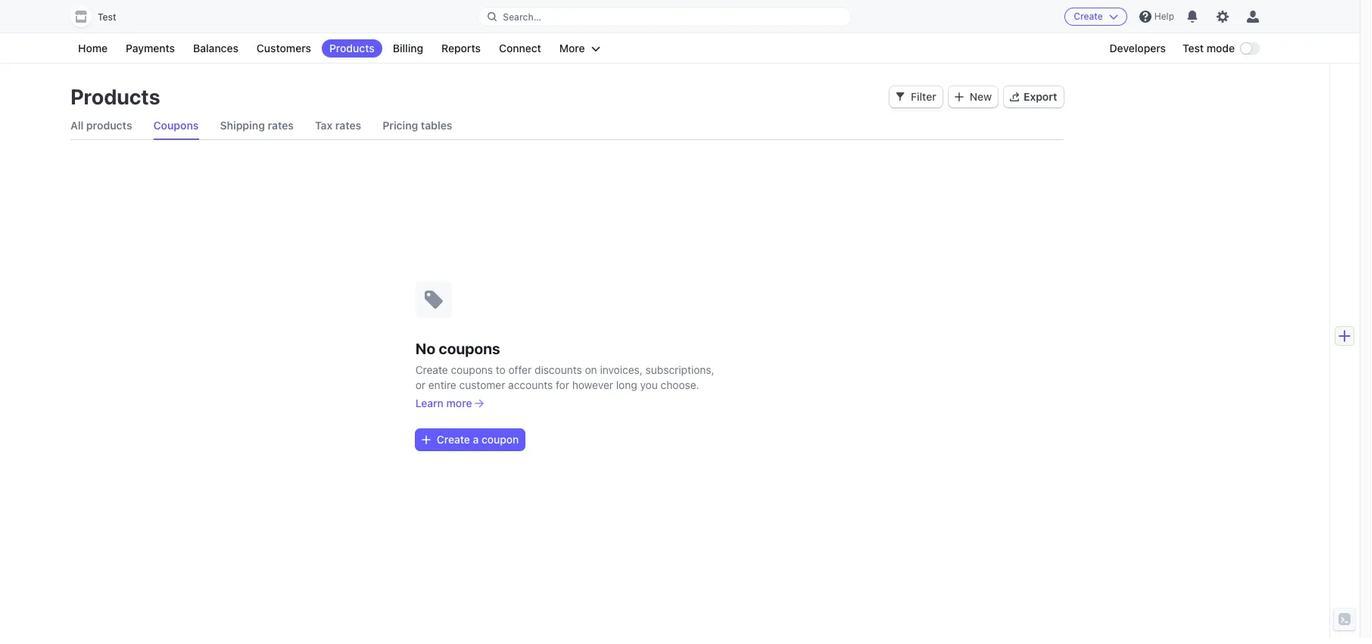 Task type: vqa. For each thing, say whether or not it's contained in the screenshot.
reports
yes



Task type: describe. For each thing, give the bounding box(es) containing it.
Search… search field
[[479, 7, 851, 26]]

create a coupon
[[437, 433, 519, 446]]

new link
[[949, 86, 998, 108]]

search…
[[503, 11, 541, 22]]

export button
[[1004, 86, 1064, 108]]

products link
[[322, 39, 382, 58]]

balances
[[193, 42, 238, 55]]

create for create
[[1074, 11, 1103, 22]]

or
[[416, 378, 426, 391]]

create for create a coupon
[[437, 433, 470, 446]]

billing
[[393, 42, 423, 55]]

all products link
[[70, 112, 132, 139]]

svg image for create a coupon
[[422, 435, 431, 444]]

a
[[473, 433, 479, 446]]

products
[[86, 119, 132, 132]]

choose.
[[661, 378, 699, 391]]

shipping rates link
[[220, 112, 294, 139]]

for
[[556, 378, 569, 391]]

rates for shipping rates
[[268, 119, 294, 132]]

more button
[[552, 39, 608, 58]]

tax rates link
[[315, 112, 361, 139]]

shipping
[[220, 119, 265, 132]]

pricing tables link
[[383, 112, 452, 139]]

however
[[572, 378, 613, 391]]

test mode
[[1183, 42, 1235, 55]]

more
[[560, 42, 585, 55]]

pricing tables
[[383, 119, 452, 132]]

filter button
[[890, 86, 943, 108]]

test for test mode
[[1183, 42, 1204, 55]]

coupons
[[153, 119, 199, 132]]

all
[[70, 119, 84, 132]]

tax rates
[[315, 119, 361, 132]]

mode
[[1207, 42, 1235, 55]]

developers
[[1110, 42, 1166, 55]]

you
[[640, 378, 658, 391]]

home
[[78, 42, 108, 55]]

customer
[[459, 378, 505, 391]]

offer
[[509, 363, 532, 376]]

customers link
[[249, 39, 319, 58]]

entire
[[428, 378, 456, 391]]

learn more link
[[416, 396, 484, 411]]

home link
[[70, 39, 115, 58]]

new
[[970, 90, 992, 103]]

discounts
[[535, 363, 582, 376]]



Task type: locate. For each thing, give the bounding box(es) containing it.
rates inside shipping rates link
[[268, 119, 294, 132]]

svg image down learn
[[422, 435, 431, 444]]

coupons inside create coupons to offer discounts on invoices, subscriptions, or entire customer accounts for however long you choose.
[[451, 363, 493, 376]]

svg image for new
[[955, 92, 964, 102]]

0 horizontal spatial svg image
[[422, 435, 431, 444]]

more
[[446, 396, 472, 409]]

0 horizontal spatial products
[[70, 84, 160, 109]]

on
[[585, 363, 597, 376]]

coupons for no
[[439, 340, 500, 357]]

long
[[616, 378, 637, 391]]

help
[[1155, 11, 1175, 22]]

filter
[[911, 90, 937, 103]]

1 horizontal spatial test
[[1183, 42, 1204, 55]]

billing link
[[385, 39, 431, 58]]

connect link
[[491, 39, 549, 58]]

svg image left new
[[955, 92, 964, 102]]

reports link
[[434, 39, 488, 58]]

shipping rates
[[220, 119, 294, 132]]

invoices,
[[600, 363, 643, 376]]

all products
[[70, 119, 132, 132]]

developers link
[[1102, 39, 1174, 58]]

create up developers link
[[1074, 11, 1103, 22]]

tab list containing all products
[[70, 112, 1064, 140]]

test up the home
[[98, 11, 116, 23]]

1 horizontal spatial rates
[[335, 119, 361, 132]]

payments link
[[118, 39, 183, 58]]

subscriptions,
[[646, 363, 715, 376]]

0 vertical spatial test
[[98, 11, 116, 23]]

1 vertical spatial create
[[416, 363, 448, 376]]

rates right tax
[[335, 119, 361, 132]]

payments
[[126, 42, 175, 55]]

export
[[1024, 90, 1058, 103]]

svg image
[[896, 92, 905, 102]]

tables
[[421, 119, 452, 132]]

test left mode
[[1183, 42, 1204, 55]]

create inside button
[[1074, 11, 1103, 22]]

no
[[416, 340, 436, 357]]

1 vertical spatial products
[[70, 84, 160, 109]]

accounts
[[508, 378, 553, 391]]

products left billing
[[329, 42, 375, 55]]

create coupons to offer discounts on invoices, subscriptions, or entire customer accounts for however long you choose.
[[416, 363, 715, 391]]

pricing
[[383, 119, 418, 132]]

1 vertical spatial test
[[1183, 42, 1204, 55]]

products inside 'link'
[[329, 42, 375, 55]]

1 vertical spatial coupons
[[451, 363, 493, 376]]

to
[[496, 363, 506, 376]]

0 vertical spatial create
[[1074, 11, 1103, 22]]

reports
[[442, 42, 481, 55]]

coupons for create
[[451, 363, 493, 376]]

0 horizontal spatial test
[[98, 11, 116, 23]]

coupon
[[482, 433, 519, 446]]

svg image
[[955, 92, 964, 102], [422, 435, 431, 444]]

coupons up customer
[[451, 363, 493, 376]]

rates
[[268, 119, 294, 132], [335, 119, 361, 132]]

test button
[[70, 6, 131, 27]]

test inside button
[[98, 11, 116, 23]]

0 horizontal spatial rates
[[268, 119, 294, 132]]

create left 'a'
[[437, 433, 470, 446]]

help button
[[1134, 5, 1181, 29]]

coupons
[[439, 340, 500, 357], [451, 363, 493, 376]]

create for create coupons to offer discounts on invoices, subscriptions, or entire customer accounts for however long you choose.
[[416, 363, 448, 376]]

1 horizontal spatial products
[[329, 42, 375, 55]]

2 vertical spatial create
[[437, 433, 470, 446]]

no coupons
[[416, 340, 500, 357]]

learn more
[[416, 396, 472, 409]]

connect
[[499, 42, 541, 55]]

test
[[98, 11, 116, 23], [1183, 42, 1204, 55]]

tab list
[[70, 112, 1064, 140]]

coupons link
[[153, 112, 199, 139]]

create a coupon link
[[416, 429, 525, 450]]

Search… text field
[[479, 7, 851, 26]]

create inside create coupons to offer discounts on invoices, subscriptions, or entire customer accounts for however long you choose.
[[416, 363, 448, 376]]

rates inside tax rates link
[[335, 119, 361, 132]]

1 rates from the left
[[268, 119, 294, 132]]

products
[[329, 42, 375, 55], [70, 84, 160, 109]]

create button
[[1065, 8, 1127, 26]]

create up entire
[[416, 363, 448, 376]]

products up products
[[70, 84, 160, 109]]

rates right shipping
[[268, 119, 294, 132]]

rates for tax rates
[[335, 119, 361, 132]]

0 vertical spatial products
[[329, 42, 375, 55]]

learn
[[416, 396, 444, 409]]

create
[[1074, 11, 1103, 22], [416, 363, 448, 376], [437, 433, 470, 446]]

balances link
[[186, 39, 246, 58]]

customers
[[257, 42, 311, 55]]

0 vertical spatial svg image
[[955, 92, 964, 102]]

1 horizontal spatial svg image
[[955, 92, 964, 102]]

coupons up to on the left
[[439, 340, 500, 357]]

1 vertical spatial svg image
[[422, 435, 431, 444]]

svg image inside create a coupon link
[[422, 435, 431, 444]]

tax
[[315, 119, 333, 132]]

0 vertical spatial coupons
[[439, 340, 500, 357]]

svg image inside new link
[[955, 92, 964, 102]]

2 rates from the left
[[335, 119, 361, 132]]

test for test
[[98, 11, 116, 23]]



